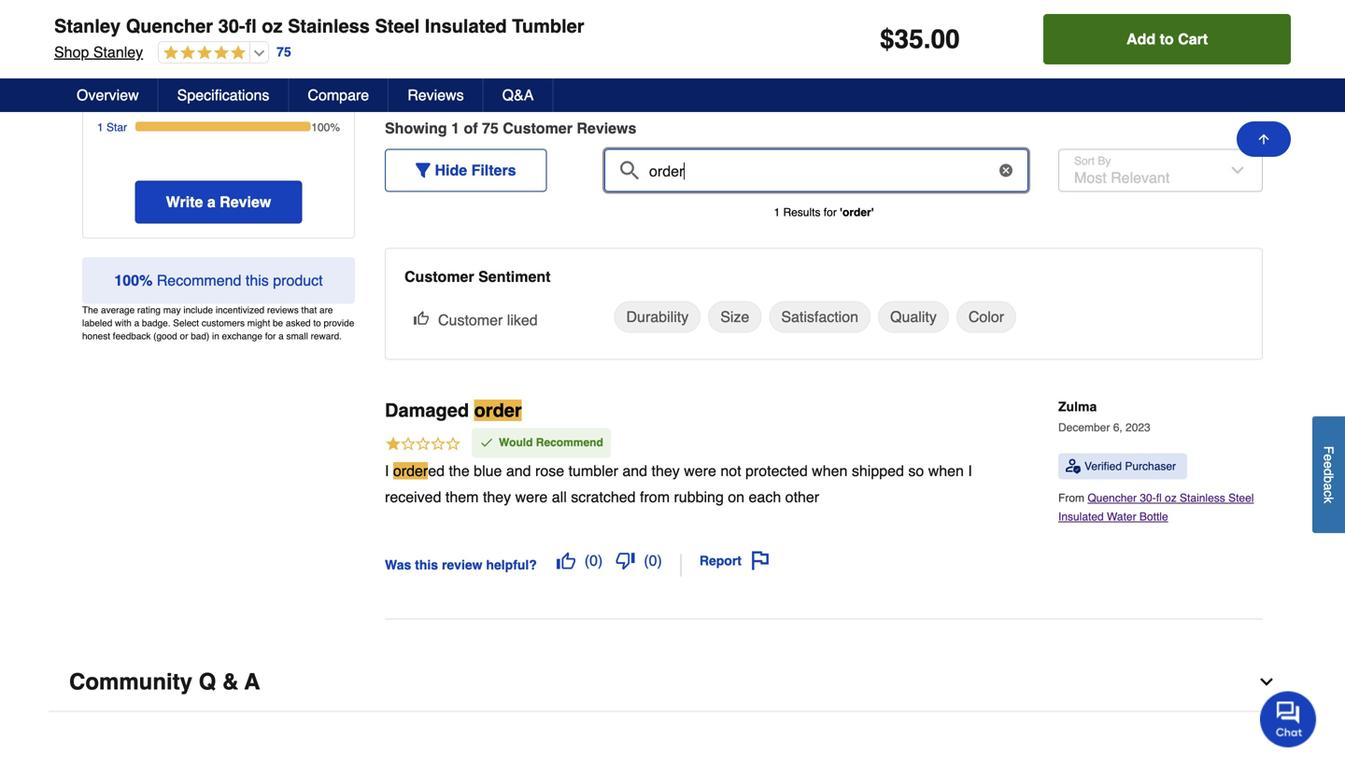 Task type: describe. For each thing, give the bounding box(es) containing it.
the average rating may include incentivized reviews that are labeled with a badge. select customers might be asked to provide honest feedback (good or bad) in exchange for a small reward.
[[82, 305, 354, 342]]

0 horizontal spatial oz
[[262, 15, 283, 37]]

of
[[464, 120, 478, 137]]

size
[[721, 308, 750, 326]]

2
[[97, 96, 103, 109]]

satisfaction
[[781, 308, 859, 326]]

are
[[320, 305, 333, 316]]

the
[[449, 462, 470, 480]]

incentivized
[[216, 305, 265, 316]]

exchange
[[222, 331, 262, 342]]

2 when from the left
[[928, 462, 964, 480]]

bottle
[[1140, 511, 1169, 524]]

1 vertical spatial they
[[483, 488, 511, 506]]

quencher 30-fl oz stainless steel insulated water bottle link
[[1059, 492, 1254, 524]]

rubbing
[[674, 488, 724, 506]]

customer liked
[[438, 312, 538, 329]]

1 star
[[97, 121, 127, 134]]

tumbler
[[569, 462, 618, 480]]

0 horizontal spatial 75
[[277, 45, 291, 59]]

1 ' from the left
[[840, 206, 843, 219]]

overview button
[[58, 78, 159, 112]]

showing
[[385, 120, 447, 137]]

star for 1 star
[[107, 121, 127, 134]]

3 star
[[97, 68, 127, 81]]

0 vertical spatial stanley
[[54, 15, 121, 37]]

2 e from the top
[[1322, 462, 1337, 469]]

hide filters
[[435, 162, 516, 179]]

to inside the average rating may include incentivized reviews that are labeled with a badge. select customers might be asked to provide honest feedback (good or bad) in exchange for a small reward.
[[313, 318, 321, 329]]

4.8 stars image
[[159, 45, 246, 62]]

color button
[[957, 301, 1017, 333]]

5 star
[[97, 12, 127, 25]]

purchaser
[[1125, 460, 1176, 473]]

write
[[166, 193, 203, 211]]

filters
[[471, 162, 516, 179]]

( for thumb down image
[[644, 552, 649, 570]]

to inside button
[[1160, 30, 1174, 48]]

) for thumb up image
[[598, 552, 603, 570]]

reviews
[[267, 305, 299, 316]]

0% for 3 star
[[324, 68, 340, 81]]

1 vertical spatial stanley
[[93, 43, 143, 61]]

flag image
[[751, 552, 770, 571]]

report button
[[693, 545, 776, 577]]

00
[[931, 24, 960, 54]]

6,
[[1113, 421, 1123, 435]]

hide filters button
[[385, 149, 547, 192]]

be
[[273, 318, 283, 329]]

review
[[442, 558, 483, 573]]

( 0 ) for thumb up image
[[585, 552, 603, 570]]

1 for 1 star
[[97, 121, 103, 134]]

shop
[[54, 43, 89, 61]]

i order
[[385, 462, 428, 480]]

0 horizontal spatial this
[[246, 272, 269, 289]]

specifications
[[177, 86, 269, 104]]

q&a
[[502, 86, 534, 104]]

liked
[[507, 312, 538, 329]]

0 vertical spatial they
[[652, 462, 680, 480]]

f e e d b a c k button
[[1313, 417, 1345, 533]]

scratched
[[571, 488, 636, 506]]

insulated inside quencher 30-fl oz stainless steel insulated water bottle
[[1059, 511, 1104, 524]]

from
[[640, 488, 670, 506]]

1 star image
[[385, 435, 462, 455]]

shipped
[[852, 462, 904, 480]]

helpful?
[[486, 558, 537, 573]]

damaged order
[[385, 400, 522, 421]]

or
[[180, 331, 188, 342]]

100%
[[311, 121, 340, 134]]

4
[[97, 40, 103, 53]]

was this review helpful?
[[385, 558, 537, 573]]

1 results for ' order '
[[774, 206, 874, 219]]

0 vertical spatial stainless
[[288, 15, 370, 37]]

tumbler
[[512, 15, 585, 37]]

specifications button
[[159, 78, 289, 112]]

fl inside quencher 30-fl oz stainless steel insulated water bottle
[[1156, 492, 1162, 505]]

uploaded image image
[[392, 2, 576, 21]]

star for 2 star
[[107, 96, 127, 109]]

cart
[[1178, 30, 1208, 48]]

add
[[1127, 30, 1156, 48]]

a inside button
[[207, 193, 216, 211]]

durability
[[626, 308, 689, 326]]

satisfaction button
[[769, 301, 871, 333]]

was
[[385, 558, 411, 573]]

ed
[[428, 462, 445, 480]]

rose
[[535, 462, 564, 480]]

thumb up image
[[557, 552, 575, 571]]

1 vertical spatial were
[[515, 488, 548, 506]]

them
[[446, 488, 479, 506]]

star for 3 star
[[107, 68, 127, 81]]

labeled
[[82, 318, 112, 329]]

a down be at top
[[279, 331, 284, 342]]

checkmark image
[[479, 435, 494, 450]]

( for thumb up image
[[585, 552, 590, 570]]

community q & a button
[[49, 654, 1297, 713]]

blue
[[474, 462, 502, 480]]

2 and from the left
[[623, 462, 648, 480]]

0 horizontal spatial fl
[[245, 15, 257, 37]]

$
[[880, 24, 895, 54]]

that
[[301, 305, 317, 316]]

each
[[749, 488, 781, 506]]

order for damaged order
[[474, 400, 522, 421]]

product
[[273, 272, 323, 289]]

2 horizontal spatial order
[[843, 206, 871, 219]]

for inside the average rating may include incentivized reviews that are labeled with a badge. select customers might be asked to provide honest feedback (good or bad) in exchange for a small reward.
[[265, 331, 276, 342]]

community
[[69, 670, 192, 695]]

so
[[909, 462, 924, 480]]

.
[[924, 24, 931, 54]]

would
[[499, 436, 533, 450]]

1 horizontal spatial 1
[[451, 120, 460, 137]]

not
[[721, 462, 741, 480]]

100 % recommend this product
[[114, 272, 323, 289]]



Task type: locate. For each thing, give the bounding box(es) containing it.
( right thumb down image
[[644, 552, 649, 570]]

insulated down from
[[1059, 511, 1104, 524]]

size button
[[708, 301, 762, 333]]

0 horizontal spatial ( 0 )
[[585, 552, 603, 570]]

( 0 ) right thumb down image
[[644, 552, 662, 570]]

1 vertical spatial 75
[[482, 120, 499, 137]]

2023
[[1126, 421, 1151, 435]]

honest
[[82, 331, 110, 342]]

stainless
[[288, 15, 370, 37], [1180, 492, 1226, 505]]

star down 2 star
[[107, 121, 127, 134]]

customer down the q&a button
[[503, 120, 573, 137]]

1 horizontal spatial oz
[[1165, 492, 1177, 505]]

0 vertical spatial were
[[684, 462, 717, 480]]

1 vertical spatial review
[[220, 193, 271, 211]]

filter image
[[416, 163, 431, 178]]

star for 5 star
[[107, 12, 127, 25]]

small
[[286, 331, 308, 342]]

1 left results
[[774, 206, 780, 219]]

1 when from the left
[[812, 462, 848, 480]]

) right thumb down image
[[657, 552, 662, 570]]

100
[[114, 272, 139, 289]]

ed the blue and rose tumbler and they were not protected when shipped so when i received them they were all scratched from rubbing on each other
[[385, 462, 973, 506]]

1 horizontal spatial this
[[415, 558, 438, 573]]

0 horizontal spatial )
[[598, 552, 603, 570]]

star right 3
[[107, 68, 127, 81]]

30-
[[218, 15, 245, 37], [1140, 492, 1156, 505]]

to right the add
[[1160, 30, 1174, 48]]

star for 4 star
[[107, 40, 127, 53]]

order up received
[[393, 462, 428, 480]]

q&a button
[[484, 78, 554, 112]]

i
[[385, 462, 389, 480], [968, 462, 973, 480]]

1 horizontal spatial 30-
[[1140, 492, 1156, 505]]

1 ( from the left
[[585, 552, 590, 570]]

)
[[598, 552, 603, 570], [657, 552, 662, 570]]

0 horizontal spatial '
[[840, 206, 843, 219]]

this up incentivized
[[246, 272, 269, 289]]

when right so
[[928, 462, 964, 480]]

1 0 from the left
[[590, 552, 598, 570]]

add to cart
[[1127, 30, 1208, 48]]

order up 'checkmark' image
[[474, 400, 522, 421]]

0 vertical spatial steel
[[375, 15, 420, 37]]

2 i from the left
[[968, 462, 973, 480]]

k
[[1322, 497, 1337, 504]]

0 horizontal spatial 1
[[97, 121, 103, 134]]

on
[[728, 488, 745, 506]]

0 right thumb up image
[[590, 552, 598, 570]]

%
[[139, 272, 153, 289]]

thumb down image
[[616, 552, 635, 571]]

1 ) from the left
[[598, 552, 603, 570]]

1 horizontal spatial '
[[871, 206, 874, 219]]

0 vertical spatial 75
[[277, 45, 291, 59]]

asked
[[286, 318, 311, 329]]

protected
[[746, 462, 808, 480]]

durability button
[[614, 301, 701, 333]]

may
[[163, 305, 181, 316]]

to
[[1160, 30, 1174, 48], [313, 318, 321, 329]]

( 0 ) right thumb up image
[[585, 552, 603, 570]]

2 ( 0 ) from the left
[[644, 552, 662, 570]]

customer up thumb up icon
[[405, 268, 474, 286]]

d
[[1322, 469, 1337, 476]]

0 horizontal spatial review
[[220, 193, 271, 211]]

feedback
[[113, 331, 151, 342]]

verified purchaser icon image
[[1066, 459, 1081, 474]]

) left thumb down image
[[598, 552, 603, 570]]

1 horizontal spatial recommend
[[536, 436, 603, 450]]

fl up 4.8 stars image
[[245, 15, 257, 37]]

quencher 30-fl oz stainless steel insulated water bottle
[[1059, 492, 1254, 524]]

0% for 2 star
[[324, 96, 340, 109]]

2 ) from the left
[[657, 552, 662, 570]]

e
[[1322, 454, 1337, 462], [1322, 462, 1337, 469]]

customer for customer liked
[[438, 312, 503, 329]]

steel up reviews
[[375, 15, 420, 37]]

thumb up image
[[414, 311, 429, 326]]

0 for thumb up image
[[590, 552, 598, 570]]

1 0% from the top
[[324, 12, 340, 25]]

review inside button
[[220, 193, 271, 211]]

1 horizontal spatial )
[[657, 552, 662, 570]]

community q & a
[[69, 670, 260, 695]]

a
[[244, 670, 260, 695]]

color
[[969, 308, 1004, 326]]

( 0 )
[[585, 552, 603, 570], [644, 552, 662, 570]]

1 horizontal spatial quencher
[[1088, 492, 1137, 505]]

a right the with in the top left of the page
[[134, 318, 139, 329]]

1 horizontal spatial ( 0 )
[[644, 552, 662, 570]]

0% for 5 star
[[324, 12, 340, 25]]

2 star
[[97, 96, 127, 109]]

chat invite button image
[[1260, 691, 1317, 748]]

2 vertical spatial customer
[[438, 312, 503, 329]]

0 vertical spatial review
[[577, 120, 628, 137]]

insulated up reviews
[[425, 15, 507, 37]]

in
[[212, 331, 219, 342]]

1 horizontal spatial and
[[623, 462, 648, 480]]

might
[[247, 318, 270, 329]]

2 vertical spatial 0%
[[324, 96, 340, 109]]

to down that
[[313, 318, 321, 329]]

4 star from the top
[[107, 96, 127, 109]]

( right thumb up image
[[585, 552, 590, 570]]

select
[[173, 318, 199, 329]]

this right "was"
[[415, 558, 438, 573]]

0 vertical spatial quencher
[[126, 15, 213, 37]]

order for i order
[[393, 462, 428, 480]]

a up k
[[1322, 483, 1337, 491]]

stanley quencher 30-fl oz stainless steel insulated tumbler
[[54, 15, 585, 37]]

0 horizontal spatial stainless
[[288, 15, 370, 37]]

1 horizontal spatial to
[[1160, 30, 1174, 48]]

$ 35 . 00
[[880, 24, 960, 54]]

add to cart button
[[1044, 14, 1291, 64]]

75 right of
[[482, 120, 499, 137]]

b
[[1322, 476, 1337, 483]]

1 down the 2
[[97, 121, 103, 134]]

1 horizontal spatial (
[[644, 552, 649, 570]]

0 vertical spatial fl
[[245, 15, 257, 37]]

star right 5
[[107, 12, 127, 25]]

1 horizontal spatial stainless
[[1180, 492, 1226, 505]]

love these! image image
[[585, 2, 768, 21]]

steel left k
[[1229, 492, 1254, 505]]

1 vertical spatial order
[[474, 400, 522, 421]]

0 horizontal spatial insulated
[[425, 15, 507, 37]]

1 star from the top
[[107, 12, 127, 25]]

1 e from the top
[[1322, 454, 1337, 462]]

2 ' from the left
[[871, 206, 874, 219]]

2 0% from the top
[[324, 68, 340, 81]]

3 star from the top
[[107, 68, 127, 81]]

i right so
[[968, 462, 973, 480]]

arrow up image
[[1257, 132, 1272, 147]]

quality
[[890, 308, 937, 326]]

1 and from the left
[[506, 462, 531, 480]]

for
[[824, 206, 837, 219], [265, 331, 276, 342]]

for down be at top
[[265, 331, 276, 342]]

the
[[82, 305, 98, 316]]

quencher up 4.8 stars image
[[126, 15, 213, 37]]

average
[[101, 305, 135, 316]]

1 vertical spatial insulated
[[1059, 511, 1104, 524]]

a right write
[[207, 193, 216, 211]]

1 horizontal spatial order
[[474, 400, 522, 421]]

star right 4
[[107, 40, 127, 53]]

0 horizontal spatial and
[[506, 462, 531, 480]]

oz up specifications button
[[262, 15, 283, 37]]

were left all
[[515, 488, 548, 506]]

0 horizontal spatial when
[[812, 462, 848, 480]]

1 horizontal spatial 75
[[482, 120, 499, 137]]

3 0% from the top
[[324, 96, 340, 109]]

other
[[785, 488, 820, 506]]

1 i from the left
[[385, 462, 389, 480]]

1 horizontal spatial steel
[[1229, 492, 1254, 505]]

0 horizontal spatial 0
[[590, 552, 598, 570]]

insulated
[[425, 15, 507, 37], [1059, 511, 1104, 524]]

0 horizontal spatial (
[[585, 552, 590, 570]]

report
[[700, 554, 742, 569]]

0 vertical spatial oz
[[262, 15, 283, 37]]

75 down stanley quencher 30-fl oz stainless steel insulated tumbler
[[277, 45, 291, 59]]

3
[[97, 68, 103, 81]]

) for thumb down image
[[657, 552, 662, 570]]

0 right thumb down image
[[649, 552, 657, 570]]

f e e d b a c k
[[1322, 446, 1337, 504]]

compare button
[[289, 78, 389, 112]]

0 vertical spatial to
[[1160, 30, 1174, 48]]

reviews
[[408, 86, 464, 104]]

0 vertical spatial this
[[246, 272, 269, 289]]

1 horizontal spatial insulated
[[1059, 511, 1104, 524]]

stanley up 3 star
[[93, 43, 143, 61]]

( 0 ) for thumb down image
[[644, 552, 662, 570]]

were up rubbing
[[684, 462, 717, 480]]

e up b
[[1322, 462, 1337, 469]]

i up received
[[385, 462, 389, 480]]

include
[[183, 305, 213, 316]]

i inside ed the blue and rose tumbler and they were not protected when shipped so when i received them they were all scratched from rubbing on each other
[[968, 462, 973, 480]]

recommend up rose
[[536, 436, 603, 450]]

e up d
[[1322, 454, 1337, 462]]

0 horizontal spatial steel
[[375, 15, 420, 37]]

30- up the bottle
[[1140, 492, 1156, 505]]

0 horizontal spatial were
[[515, 488, 548, 506]]

1 horizontal spatial review
[[577, 120, 628, 137]]

steel inside quencher 30-fl oz stainless steel insulated water bottle
[[1229, 492, 1254, 505]]

for right results
[[824, 206, 837, 219]]

1 vertical spatial recommend
[[536, 436, 603, 450]]

0 horizontal spatial quencher
[[126, 15, 213, 37]]

1 vertical spatial for
[[265, 331, 276, 342]]

when up other
[[812, 462, 848, 480]]

0 horizontal spatial recommend
[[157, 272, 241, 289]]

2 horizontal spatial 1
[[774, 206, 780, 219]]

35
[[895, 24, 924, 54]]

1 vertical spatial to
[[313, 318, 321, 329]]

0 horizontal spatial to
[[313, 318, 321, 329]]

with
[[115, 318, 132, 329]]

30- up 4.8 stars image
[[218, 15, 245, 37]]

recommend up include
[[157, 272, 241, 289]]

star
[[107, 12, 127, 25], [107, 40, 127, 53], [107, 68, 127, 81], [107, 96, 127, 109], [107, 121, 127, 134]]

1 ( 0 ) from the left
[[585, 552, 603, 570]]

4 star
[[97, 40, 127, 53]]

1 vertical spatial 0%
[[324, 68, 340, 81]]

they down 'blue'
[[483, 488, 511, 506]]

2 star from the top
[[107, 40, 127, 53]]

1 vertical spatial this
[[415, 558, 438, 573]]

oz inside quencher 30-fl oz stainless steel insulated water bottle
[[1165, 492, 1177, 505]]

water
[[1107, 511, 1137, 524]]

1 horizontal spatial 0
[[649, 552, 657, 570]]

0 vertical spatial 0%
[[324, 12, 340, 25]]

quencher inside quencher 30-fl oz stainless steel insulated water bottle
[[1088, 492, 1137, 505]]

30- inside quencher 30-fl oz stainless steel insulated water bottle
[[1140, 492, 1156, 505]]

rating
[[137, 305, 161, 316]]

0 vertical spatial 30-
[[218, 15, 245, 37]]

bad)
[[191, 331, 209, 342]]

0 vertical spatial recommend
[[157, 272, 241, 289]]

5
[[97, 12, 103, 25]]

2 0 from the left
[[649, 552, 657, 570]]

1 horizontal spatial were
[[684, 462, 717, 480]]

0 for thumb down image
[[649, 552, 657, 570]]

0 vertical spatial customer
[[503, 120, 573, 137]]

badge.
[[142, 318, 171, 329]]

1 vertical spatial steel
[[1229, 492, 1254, 505]]

showing 1 of 75 customer review s
[[385, 120, 637, 137]]

a inside button
[[1322, 483, 1337, 491]]

1 horizontal spatial for
[[824, 206, 837, 219]]

0 vertical spatial order
[[843, 206, 871, 219]]

0 horizontal spatial i
[[385, 462, 389, 480]]

0
[[590, 552, 598, 570], [649, 552, 657, 570]]

a
[[207, 193, 216, 211], [134, 318, 139, 329], [279, 331, 284, 342], [1322, 483, 1337, 491]]

reviews button
[[389, 78, 484, 112]]

received
[[385, 488, 441, 506]]

customers
[[202, 318, 245, 329]]

fl up the bottle
[[1156, 492, 1162, 505]]

stainless inside quencher 30-fl oz stainless steel insulated water bottle
[[1180, 492, 1226, 505]]

5 star from the top
[[107, 121, 127, 134]]

1 vertical spatial fl
[[1156, 492, 1162, 505]]

1 horizontal spatial i
[[968, 462, 973, 480]]

quality button
[[878, 301, 949, 333]]

Search reviews text field
[[612, 149, 1021, 181]]

0 horizontal spatial they
[[483, 488, 511, 506]]

1 vertical spatial quencher
[[1088, 492, 1137, 505]]

1 vertical spatial stainless
[[1180, 492, 1226, 505]]

stanley
[[54, 15, 121, 37], [93, 43, 143, 61]]

results
[[783, 206, 821, 219]]

shop stanley
[[54, 43, 143, 61]]

1 horizontal spatial fl
[[1156, 492, 1162, 505]]

0 vertical spatial insulated
[[425, 15, 507, 37]]

2 ( from the left
[[644, 552, 649, 570]]

0 horizontal spatial order
[[393, 462, 428, 480]]

1 left of
[[451, 120, 460, 137]]

order right results
[[843, 206, 871, 219]]

quencher up water
[[1088, 492, 1137, 505]]

0 vertical spatial for
[[824, 206, 837, 219]]

1 vertical spatial customer
[[405, 268, 474, 286]]

0 horizontal spatial 30-
[[218, 15, 245, 37]]

0 horizontal spatial for
[[265, 331, 276, 342]]

oz up the bottle
[[1165, 492, 1177, 505]]

customer for customer sentiment
[[405, 268, 474, 286]]

1 vertical spatial oz
[[1165, 492, 1177, 505]]

1 for 1 results for ' order '
[[774, 206, 780, 219]]

chevron down image
[[1258, 673, 1276, 692]]

&
[[222, 670, 239, 695]]

star right the 2
[[107, 96, 127, 109]]

1
[[451, 120, 460, 137], [97, 121, 103, 134], [774, 206, 780, 219]]

1 horizontal spatial when
[[928, 462, 964, 480]]

when
[[812, 462, 848, 480], [928, 462, 964, 480]]

sentiment
[[479, 268, 551, 286]]

stanley up 4
[[54, 15, 121, 37]]

write a review
[[166, 193, 271, 211]]

2 vertical spatial order
[[393, 462, 428, 480]]

they up from
[[652, 462, 680, 480]]

1 vertical spatial 30-
[[1140, 492, 1156, 505]]

1 horizontal spatial they
[[652, 462, 680, 480]]

and up from
[[623, 462, 648, 480]]

customer down customer sentiment
[[438, 312, 503, 329]]

and down would
[[506, 462, 531, 480]]

december
[[1059, 421, 1110, 435]]

compare
[[308, 86, 369, 104]]

they
[[652, 462, 680, 480], [483, 488, 511, 506]]



Task type: vqa. For each thing, say whether or not it's contained in the screenshot.
Shop Cali
no



